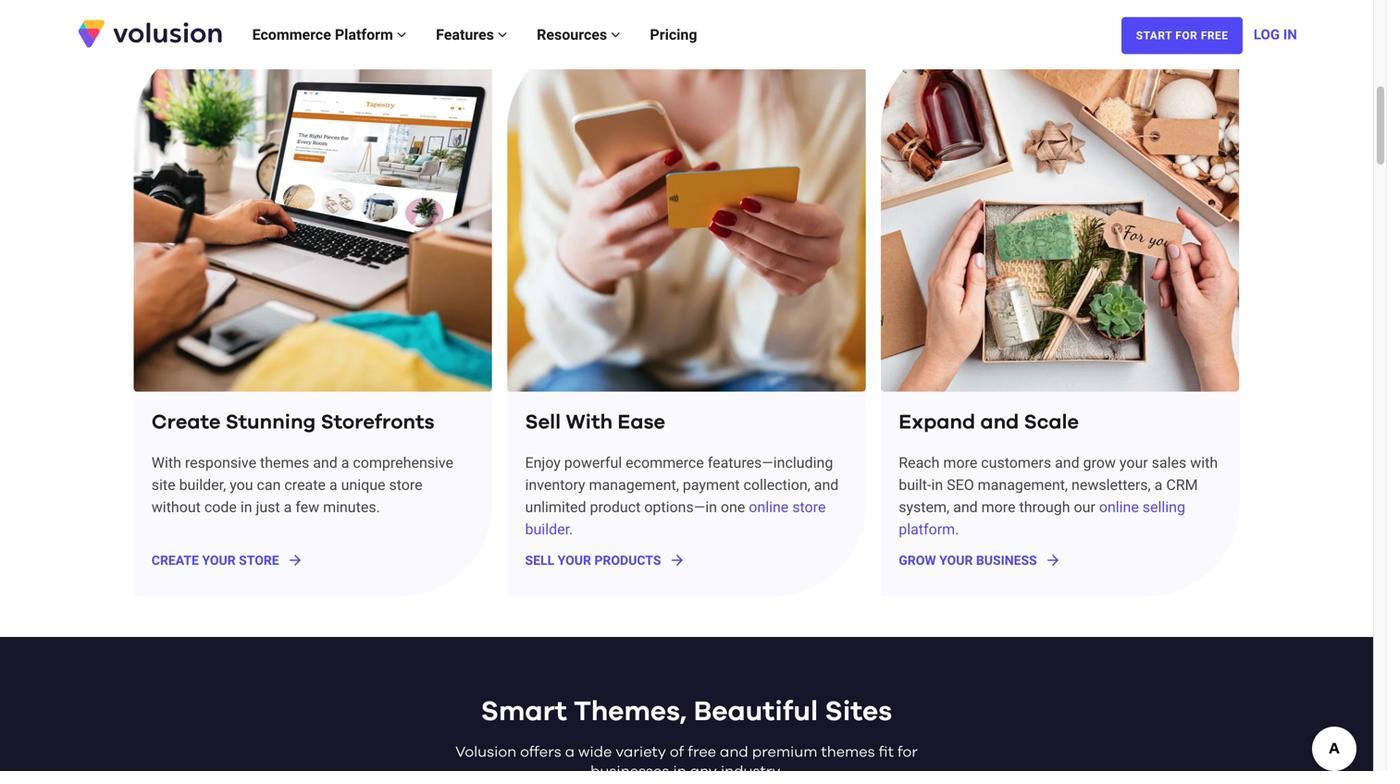 Task type: vqa. For each thing, say whether or not it's contained in the screenshot.
online associated with Expand and Scale
yes



Task type: describe. For each thing, give the bounding box(es) containing it.
arrow_forward for scale
[[1045, 553, 1062, 569]]

themes inside with responsive themes and a comprehensive site builder, you can create a unique store without code in just a few minutes.
[[260, 454, 309, 472]]

and inside with responsive themes and a comprehensive site builder, you can create a unique store without code in just a few minutes.
[[313, 454, 338, 472]]

one
[[721, 499, 745, 516]]

premium
[[752, 746, 818, 761]]

and left grow
[[1055, 454, 1080, 472]]

free
[[1201, 29, 1229, 42]]

few
[[295, 499, 319, 516]]

in inside reach more customers and grow your sales with built-in seo management, newsletters, a crm system, and more through our
[[932, 477, 943, 494]]

. for sell
[[569, 521, 573, 539]]

in inside with responsive themes and a comprehensive site builder, you can create a unique store without code in just a few minutes.
[[240, 499, 252, 516]]

1 horizontal spatial more
[[982, 499, 1016, 516]]

enjoy
[[525, 454, 561, 472]]

. for expand
[[955, 521, 959, 539]]

sell products image
[[507, 38, 866, 392]]

stunning
[[226, 413, 316, 433]]

create
[[152, 413, 221, 433]]

volusion
[[456, 746, 517, 761]]

sell
[[525, 554, 555, 569]]

your for expand
[[940, 554, 973, 569]]

online selling platform
[[899, 499, 1186, 539]]

you
[[230, 477, 253, 494]]

options—in
[[644, 499, 717, 516]]

themes inside volusion offers a wide variety of free and premium themes fit for businesses in any industry.
[[821, 746, 875, 761]]

grow
[[1083, 454, 1116, 472]]

features
[[436, 26, 498, 44]]

a inside reach more customers and grow your sales with built-in seo management, newsletters, a crm system, and more through our
[[1155, 477, 1163, 494]]

management, inside the enjoy powerful ecommerce features—including inventory management, payment collection, and unlimited product options—in one
[[589, 477, 679, 494]]

store inside with responsive themes and a comprehensive site builder, you can create a unique store without code in just a few minutes.
[[389, 477, 423, 494]]

our
[[1074, 499, 1096, 516]]

pricing
[[650, 26, 697, 44]]

enjoy powerful ecommerce features—including inventory management, payment collection, and unlimited product options—in one
[[525, 454, 839, 516]]

wide
[[579, 746, 612, 761]]

volusion offers a wide variety of free and premium themes fit for businesses in any industry.
[[456, 746, 918, 772]]

businesses
[[591, 765, 670, 772]]

your
[[1120, 454, 1148, 472]]

and down seo
[[953, 499, 978, 516]]

variety
[[616, 746, 666, 761]]

products
[[595, 554, 661, 569]]

ease
[[618, 413, 666, 433]]

of
[[670, 746, 684, 761]]

sell with ease
[[525, 413, 666, 433]]

system,
[[899, 499, 950, 516]]

a inside volusion offers a wide variety of free and premium themes fit for businesses in any industry.
[[565, 746, 575, 761]]

0 vertical spatial with
[[566, 413, 613, 433]]

pricing link
[[635, 7, 712, 62]]

any industry.
[[690, 765, 783, 772]]

in
[[1284, 26, 1297, 43]]

offers
[[520, 746, 562, 761]]

expand your store image
[[881, 38, 1240, 392]]

comprehensive
[[353, 454, 454, 472]]

your for create
[[202, 554, 236, 569]]

a left few
[[284, 499, 292, 516]]

online store builder link
[[525, 499, 826, 539]]

with inside with responsive themes and a comprehensive site builder, you can create a unique store without code in just a few minutes.
[[152, 454, 181, 472]]

angle down image for features
[[498, 27, 507, 42]]

start for free link
[[1122, 17, 1243, 54]]

sell
[[525, 413, 561, 433]]

create
[[285, 477, 326, 494]]

grow your business arrow_forward
[[899, 553, 1062, 569]]

ecommerce platform link
[[238, 7, 421, 62]]

scale
[[1024, 413, 1079, 433]]

beautiful
[[694, 699, 818, 727]]

themes,
[[574, 699, 687, 727]]

arrow_forward for ease
[[669, 553, 686, 569]]

log in link
[[1254, 7, 1297, 62]]

in inside volusion offers a wide variety of free and premium themes fit for businesses in any industry.
[[673, 765, 687, 772]]

smart
[[481, 699, 567, 727]]

minutes.
[[323, 499, 380, 516]]

unlimited
[[525, 499, 586, 516]]

platform
[[899, 521, 955, 539]]

reach
[[899, 454, 940, 472]]

start for free
[[1136, 29, 1229, 42]]



Task type: locate. For each thing, give the bounding box(es) containing it.
in left seo
[[932, 477, 943, 494]]

0 horizontal spatial with
[[152, 454, 181, 472]]

for
[[1176, 29, 1198, 42]]

2 arrow_forward from the left
[[669, 553, 686, 569]]

1 your from the left
[[202, 554, 236, 569]]

create your store arrow_forward
[[152, 553, 304, 569]]

create
[[152, 554, 199, 569]]

0 horizontal spatial store
[[389, 477, 423, 494]]

0 horizontal spatial .
[[569, 521, 573, 539]]

builder,
[[179, 477, 226, 494]]

platform
[[335, 26, 393, 44]]

business
[[976, 554, 1037, 569]]

product
[[590, 499, 641, 516]]

0 vertical spatial themes
[[260, 454, 309, 472]]

and up any industry.
[[720, 746, 749, 761]]

0 vertical spatial more
[[944, 454, 978, 472]]

and up create
[[313, 454, 338, 472]]

arrow_forward
[[287, 553, 304, 569], [669, 553, 686, 569], [1045, 553, 1062, 569]]

your inside create your store arrow_forward
[[202, 554, 236, 569]]

log in
[[1254, 26, 1297, 43]]

with up site
[[152, 454, 181, 472]]

for
[[898, 746, 918, 761]]

smart themes, beautiful sites
[[481, 699, 892, 727]]

log
[[1254, 26, 1280, 43]]

your inside sell your products arrow_forward
[[558, 554, 591, 569]]

without
[[152, 499, 201, 516]]

3 your from the left
[[940, 554, 973, 569]]

1 online from the left
[[749, 499, 789, 516]]

angle down image inside resources link
[[611, 27, 621, 42]]

1 vertical spatial more
[[982, 499, 1016, 516]]

arrow_forward right store
[[287, 553, 304, 569]]

store inside online store builder
[[793, 499, 826, 516]]

and right collection, on the bottom right of the page
[[814, 477, 839, 494]]

1 horizontal spatial your
[[558, 554, 591, 569]]

more up seo
[[944, 454, 978, 472]]

1 horizontal spatial online
[[1099, 499, 1139, 516]]

ecommerce platform
[[252, 26, 397, 44]]

a up selling
[[1155, 477, 1163, 494]]

responsive
[[185, 454, 256, 472]]

online for expand and scale
[[1099, 499, 1139, 516]]

customers
[[981, 454, 1052, 472]]

3 arrow_forward from the left
[[1045, 553, 1062, 569]]

your inside grow your business arrow_forward
[[940, 554, 973, 569]]

themes left fit
[[821, 746, 875, 761]]

arrow_forward down online store builder link
[[669, 553, 686, 569]]

resources link
[[522, 7, 635, 62]]

0 horizontal spatial online
[[749, 499, 789, 516]]

0 vertical spatial store
[[389, 477, 423, 494]]

inventory
[[525, 477, 585, 494]]

newsletters,
[[1072, 477, 1151, 494]]

0 horizontal spatial angle down image
[[397, 27, 406, 42]]

online selling platform link
[[899, 499, 1186, 539]]

built-
[[899, 477, 932, 494]]

online inside online selling platform
[[1099, 499, 1139, 516]]

expand and scale
[[899, 413, 1079, 433]]

. up grow your business arrow_forward
[[955, 521, 959, 539]]

store
[[389, 477, 423, 494], [793, 499, 826, 516]]

2 horizontal spatial in
[[932, 477, 943, 494]]

1 vertical spatial themes
[[821, 746, 875, 761]]

fit
[[879, 746, 894, 761]]

unique
[[341, 477, 386, 494]]

online for sell with ease
[[749, 499, 789, 516]]

in
[[932, 477, 943, 494], [240, 499, 252, 516], [673, 765, 687, 772]]

1 arrow_forward from the left
[[287, 553, 304, 569]]

angle down image for resources
[[611, 27, 621, 42]]

0 horizontal spatial your
[[202, 554, 236, 569]]

store
[[239, 554, 279, 569]]

your
[[202, 554, 236, 569], [558, 554, 591, 569], [940, 554, 973, 569]]

sites
[[825, 699, 892, 727]]

2 horizontal spatial your
[[940, 554, 973, 569]]

your right grow
[[940, 554, 973, 569]]

arrow_forward down online selling platform at the bottom right of the page
[[1045, 553, 1062, 569]]

angle down image inside ecommerce platform link
[[397, 27, 406, 42]]

0 horizontal spatial in
[[240, 499, 252, 516]]

arrow_forward for storefronts
[[287, 553, 304, 569]]

0 horizontal spatial themes
[[260, 454, 309, 472]]

a
[[341, 454, 349, 472], [329, 477, 337, 494], [1155, 477, 1163, 494], [284, 499, 292, 516], [565, 746, 575, 761]]

2 angle down image from the left
[[498, 27, 507, 42]]

a right create
[[329, 477, 337, 494]]

0 horizontal spatial arrow_forward
[[287, 553, 304, 569]]

online inside online store builder
[[749, 499, 789, 516]]

1 horizontal spatial with
[[566, 413, 613, 433]]

collection,
[[744, 477, 811, 494]]

1 angle down image from the left
[[397, 27, 406, 42]]

1 vertical spatial store
[[793, 499, 826, 516]]

features—including
[[708, 454, 833, 472]]

themes up "can"
[[260, 454, 309, 472]]

sales
[[1152, 454, 1187, 472]]

with up powerful
[[566, 413, 613, 433]]

online down newsletters,
[[1099, 499, 1139, 516]]

management, up product
[[589, 477, 679, 494]]

1 horizontal spatial themes
[[821, 746, 875, 761]]

with responsive themes and a comprehensive site builder, you can create a unique store without code in just a few minutes.
[[152, 454, 454, 516]]

just
[[256, 499, 280, 516]]

1 horizontal spatial in
[[673, 765, 687, 772]]

your right sell
[[558, 554, 591, 569]]

your left store
[[202, 554, 236, 569]]

angle down image left pricing link
[[611, 27, 621, 42]]

1 vertical spatial with
[[152, 454, 181, 472]]

and up customers
[[981, 413, 1019, 433]]

store down comprehensive
[[389, 477, 423, 494]]

1 management, from the left
[[589, 477, 679, 494]]

3 angle down image from the left
[[611, 27, 621, 42]]

angle down image for ecommerce platform
[[397, 27, 406, 42]]

management, down customers
[[978, 477, 1068, 494]]

ecommerce
[[626, 454, 704, 472]]

powerful
[[564, 454, 622, 472]]

start
[[1136, 29, 1173, 42]]

reach more customers and grow your sales with built-in seo management, newsletters, a crm system, and more through our
[[899, 454, 1218, 516]]

a left wide
[[565, 746, 575, 761]]

in left just
[[240, 499, 252, 516]]

angle down image right platform at top
[[397, 27, 406, 42]]

.
[[569, 521, 573, 539], [955, 521, 959, 539]]

. down unlimited at the left bottom
[[569, 521, 573, 539]]

online
[[749, 499, 789, 516], [1099, 499, 1139, 516]]

2 online from the left
[[1099, 499, 1139, 516]]

site
[[152, 477, 176, 494]]

0 vertical spatial in
[[932, 477, 943, 494]]

a up unique
[[341, 454, 349, 472]]

1 horizontal spatial management,
[[978, 477, 1068, 494]]

2 your from the left
[[558, 554, 591, 569]]

and inside volusion offers a wide variety of free and premium themes fit for businesses in any industry.
[[720, 746, 749, 761]]

create stunning storefronts
[[152, 413, 435, 433]]

ecommerce
[[252, 26, 331, 44]]

and
[[981, 413, 1019, 433], [313, 454, 338, 472], [1055, 454, 1080, 472], [814, 477, 839, 494], [953, 499, 978, 516], [720, 746, 749, 761]]

more
[[944, 454, 978, 472], [982, 499, 1016, 516]]

1 horizontal spatial store
[[793, 499, 826, 516]]

resources
[[537, 26, 611, 44]]

1 horizontal spatial arrow_forward
[[669, 553, 686, 569]]

management, inside reach more customers and grow your sales with built-in seo management, newsletters, a crm system, and more through our
[[978, 477, 1068, 494]]

1 . from the left
[[569, 521, 573, 539]]

features link
[[421, 7, 522, 62]]

volusion logo image
[[76, 18, 224, 49]]

and inside the enjoy powerful ecommerce features—including inventory management, payment collection, and unlimited product options—in one
[[814, 477, 839, 494]]

crm
[[1167, 477, 1198, 494]]

selling
[[1143, 499, 1186, 516]]

in down of
[[673, 765, 687, 772]]

online store builder
[[525, 499, 826, 539]]

1 vertical spatial in
[[240, 499, 252, 516]]

expand
[[899, 413, 976, 433]]

2 . from the left
[[955, 521, 959, 539]]

0 horizontal spatial management,
[[589, 477, 679, 494]]

grow
[[899, 554, 936, 569]]

create store image
[[134, 38, 493, 392]]

2 horizontal spatial angle down image
[[611, 27, 621, 42]]

management,
[[589, 477, 679, 494], [978, 477, 1068, 494]]

online down collection, on the bottom right of the page
[[749, 499, 789, 516]]

storefronts
[[321, 413, 435, 433]]

2 vertical spatial in
[[673, 765, 687, 772]]

1 horizontal spatial .
[[955, 521, 959, 539]]

sell your products arrow_forward
[[525, 553, 686, 569]]

can
[[257, 477, 281, 494]]

more left through
[[982, 499, 1016, 516]]

seo
[[947, 477, 974, 494]]

payment
[[683, 477, 740, 494]]

through
[[1020, 499, 1070, 516]]

with
[[1190, 454, 1218, 472]]

0 horizontal spatial more
[[944, 454, 978, 472]]

store down collection, on the bottom right of the page
[[793, 499, 826, 516]]

angle down image inside features link
[[498, 27, 507, 42]]

1 horizontal spatial angle down image
[[498, 27, 507, 42]]

builder
[[525, 521, 569, 539]]

your for sell
[[558, 554, 591, 569]]

2 management, from the left
[[978, 477, 1068, 494]]

angle down image
[[397, 27, 406, 42], [498, 27, 507, 42], [611, 27, 621, 42]]

2 horizontal spatial arrow_forward
[[1045, 553, 1062, 569]]

angle down image left resources
[[498, 27, 507, 42]]

free
[[688, 746, 716, 761]]



